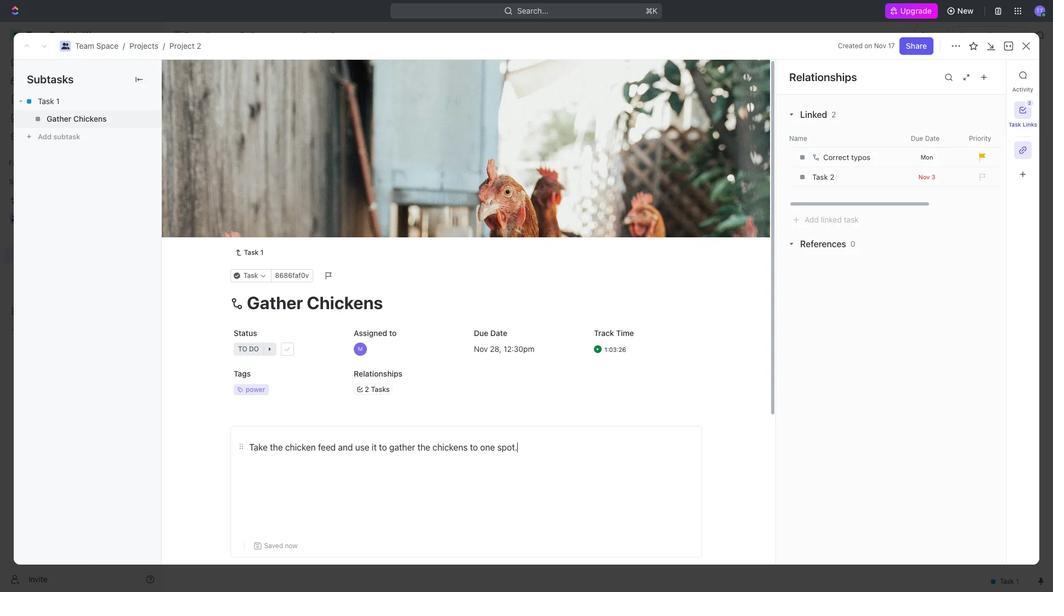 Task type: locate. For each thing, give the bounding box(es) containing it.
0 vertical spatial projects
[[251, 30, 280, 39]]

subtasks
[[27, 73, 74, 86]]

0 horizontal spatial add task
[[221, 229, 253, 238]]

1 horizontal spatial add task
[[295, 155, 324, 163]]

1 vertical spatial share
[[906, 41, 927, 50]]

add down task 2
[[221, 229, 235, 238]]

1 vertical spatial add task
[[295, 155, 324, 163]]

0 horizontal spatial space
[[96, 41, 118, 50]]

1 horizontal spatial relationships
[[789, 70, 857, 83]]

assignees
[[457, 128, 490, 137]]

the right the gather
[[417, 443, 430, 452]]

user group image
[[174, 32, 181, 38], [61, 43, 69, 49]]

references 0
[[800, 239, 855, 249]]

task 1 up the dashboards
[[38, 97, 60, 106]]

task 1 up task dropdown button on the top left of the page
[[244, 248, 263, 257]]

0 horizontal spatial project 2 link
[[169, 41, 201, 50]]

take the chicken feed and use it to gather the chickens to one spot.
[[249, 443, 517, 452]]

add task button down calendar link
[[281, 152, 328, 166]]

0 horizontal spatial task 1
[[38, 97, 60, 106]]

1 button right task 2
[[247, 209, 262, 220]]

task 1 up task 2
[[221, 191, 243, 200]]

1 vertical spatial nov
[[918, 173, 930, 180]]

due inside "dropdown button"
[[911, 134, 923, 142]]

share button
[[914, 26, 948, 44], [899, 37, 933, 55]]

2 horizontal spatial add task
[[974, 70, 1007, 80]]

correct typos link
[[810, 148, 897, 167]]

list link
[[244, 98, 260, 114]]

1 horizontal spatial project 2
[[303, 30, 335, 39]]

on
[[864, 42, 872, 50]]

power button
[[230, 380, 341, 400]]

2 tasks
[[364, 385, 389, 394]]

share down upgrade
[[921, 30, 942, 39]]

0 horizontal spatial projects link
[[129, 41, 158, 50]]

1 horizontal spatial projects link
[[237, 29, 282, 42]]

0 vertical spatial share
[[921, 30, 942, 39]]

in
[[203, 155, 210, 163]]

1 vertical spatial space
[[96, 41, 118, 50]]

1 vertical spatial task 1
[[221, 191, 243, 200]]

2 horizontal spatial nov
[[918, 173, 930, 180]]

2 horizontal spatial task 1
[[244, 248, 263, 257]]

user group image left team space
[[174, 32, 181, 38]]

nov left 17
[[874, 42, 886, 50]]

1 vertical spatial 1 button
[[247, 209, 262, 220]]

pm
[[523, 344, 534, 353]]

team for team space
[[184, 30, 203, 39]]

28
[[490, 344, 499, 353]]

nov
[[874, 42, 886, 50], [918, 173, 930, 180], [474, 344, 488, 353]]

share right 17
[[906, 41, 927, 50]]

share button down upgrade
[[914, 26, 948, 44]]

1 horizontal spatial space
[[205, 30, 228, 39]]

relationships up 2 tasks
[[353, 369, 402, 378]]

tt button
[[1031, 2, 1049, 20]]

1 vertical spatial user group image
[[61, 43, 69, 49]]

calendar link
[[278, 98, 312, 114]]

space
[[205, 30, 228, 39], [96, 41, 118, 50]]

change cover button
[[638, 216, 701, 233]]

1 horizontal spatial project 2 link
[[289, 29, 338, 42]]

linked
[[800, 110, 827, 120]]

typos
[[851, 153, 870, 162]]

add task down the automations button
[[974, 70, 1007, 80]]

1
[[56, 97, 60, 106], [240, 191, 243, 200], [256, 191, 259, 199], [257, 210, 260, 218], [260, 248, 263, 257]]

0 vertical spatial nov
[[874, 42, 886, 50]]

cover
[[675, 219, 695, 229]]

track time
[[594, 329, 634, 338]]

the right take
[[270, 443, 283, 452]]

0 horizontal spatial the
[[270, 443, 283, 452]]

add task for the rightmost 'add task' button
[[974, 70, 1007, 80]]

nov inside dropdown button
[[918, 173, 930, 180]]

add down the dashboards
[[38, 132, 51, 141]]

relationships
[[789, 70, 857, 83], [353, 369, 402, 378]]

task 1 link up chickens
[[14, 93, 161, 110]]

spaces
[[9, 178, 32, 186]]

add task button
[[967, 66, 1014, 84], [281, 152, 328, 166], [216, 227, 258, 240]]

add task down calendar
[[295, 155, 324, 163]]

to up m "dropdown button"
[[389, 329, 396, 338]]

2 vertical spatial project
[[190, 65, 240, 83]]

add inside add subtask button
[[38, 132, 51, 141]]

Search tasks... text field
[[916, 124, 1026, 141]]

chickens
[[433, 443, 468, 452]]

projects link
[[237, 29, 282, 42], [129, 41, 158, 50]]

‎task 2 link
[[810, 168, 897, 186]]

feed
[[318, 443, 336, 452]]

due for due date
[[474, 329, 488, 338]]

task button
[[230, 269, 271, 282]]

inbox link
[[4, 72, 159, 89]]

0 vertical spatial relationships
[[789, 70, 857, 83]]

tags
[[233, 369, 250, 378]]

add task down task 2
[[221, 229, 253, 238]]

1 vertical spatial relationships
[[353, 369, 402, 378]]

0 horizontal spatial nov
[[474, 344, 488, 353]]

links
[[1023, 121, 1037, 128]]

task sidebar content section
[[773, 60, 1053, 565]]

nov left 3
[[918, 173, 930, 180]]

1 button down progress
[[246, 190, 261, 201]]

1 vertical spatial due
[[474, 329, 488, 338]]

tags power
[[233, 369, 265, 394]]

team space / projects / project 2
[[75, 41, 201, 50]]

new
[[957, 6, 973, 15]]

0 vertical spatial add task
[[974, 70, 1007, 80]]

1 horizontal spatial due
[[911, 134, 923, 142]]

Edit task name text field
[[230, 292, 702, 313]]

due date
[[911, 134, 940, 142]]

0 horizontal spatial projects
[[129, 41, 158, 50]]

project 2
[[303, 30, 335, 39], [190, 65, 255, 83]]

add left linked
[[805, 215, 819, 224]]

project
[[303, 30, 328, 39], [169, 41, 195, 50], [190, 65, 240, 83]]

to right it
[[379, 443, 387, 452]]

table
[[333, 101, 352, 111]]

dashboards
[[26, 113, 69, 122]]

due date
[[474, 329, 507, 338]]

relationships up the linked 2
[[789, 70, 857, 83]]

dashboards link
[[4, 109, 159, 127]]

0 horizontal spatial project 2
[[190, 65, 255, 83]]

0 vertical spatial project
[[303, 30, 328, 39]]

add task button up activity
[[967, 66, 1014, 84]]

task inside dropdown button
[[243, 271, 258, 280]]

0 horizontal spatial due
[[474, 329, 488, 338]]

0 vertical spatial add task button
[[967, 66, 1014, 84]]

0 vertical spatial due
[[911, 134, 923, 142]]

⌘k
[[646, 6, 658, 15]]

favorites
[[9, 159, 38, 167]]

1 horizontal spatial add task button
[[281, 152, 328, 166]]

1 horizontal spatial the
[[417, 443, 430, 452]]

1 horizontal spatial task 1 link
[[230, 246, 268, 259]]

tree
[[4, 191, 159, 339]]

take
[[249, 443, 268, 452]]

task 1 link up task dropdown button on the top left of the page
[[230, 246, 268, 259]]

0 vertical spatial team
[[184, 30, 203, 39]]

calendar
[[280, 101, 312, 111]]

0 vertical spatial user group image
[[174, 32, 181, 38]]

0 vertical spatial task 1 link
[[14, 93, 161, 110]]

2 vertical spatial nov
[[474, 344, 488, 353]]

nov for nov 28 , 12:30 pm
[[474, 344, 488, 353]]

1 vertical spatial project 2
[[190, 65, 255, 83]]

,
[[499, 344, 501, 353]]

favorites button
[[4, 157, 42, 170]]

0 horizontal spatial task 1 link
[[14, 93, 161, 110]]

priority
[[969, 134, 991, 142]]

0 vertical spatial 1 button
[[246, 190, 261, 201]]

to do
[[238, 345, 259, 353]]

nov left 28
[[474, 344, 488, 353]]

correct typos
[[823, 153, 870, 162]]

team for team space / projects / project 2
[[75, 41, 94, 50]]

0 vertical spatial task 1
[[38, 97, 60, 106]]

share for share button underneath upgrade
[[921, 30, 942, 39]]

1 vertical spatial team
[[75, 41, 94, 50]]

2 vertical spatial add task
[[221, 229, 253, 238]]

home
[[26, 57, 47, 66]]

0 horizontal spatial add task button
[[216, 227, 258, 240]]

2 vertical spatial add task button
[[216, 227, 258, 240]]

space for team space
[[205, 30, 228, 39]]

share
[[921, 30, 942, 39], [906, 41, 927, 50]]

0 horizontal spatial user group image
[[61, 43, 69, 49]]

user group image up "home" link
[[61, 43, 69, 49]]

add task
[[974, 70, 1007, 80], [295, 155, 324, 163], [221, 229, 253, 238]]

1 horizontal spatial user group image
[[174, 32, 181, 38]]

1 horizontal spatial team
[[184, 30, 203, 39]]

mon
[[921, 153, 933, 160]]

new button
[[942, 2, 980, 20]]

nov 28 , 12:30 pm
[[474, 344, 534, 353]]

to left do
[[238, 345, 247, 353]]

1 vertical spatial task 1 link
[[230, 246, 268, 259]]

add task button down task 2
[[216, 227, 258, 240]]

nov 3 button
[[899, 173, 954, 181]]

0 horizontal spatial team
[[75, 41, 94, 50]]

0 horizontal spatial team space link
[[75, 41, 118, 50]]

0 vertical spatial space
[[205, 30, 228, 39]]



Task type: describe. For each thing, give the bounding box(es) containing it.
add subtask
[[38, 132, 80, 141]]

m button
[[350, 339, 462, 359]]

in progress
[[203, 155, 248, 163]]

task inside 'tab list'
[[1009, 121, 1021, 128]]

nov for nov 3
[[918, 173, 930, 180]]

inbox
[[26, 76, 46, 85]]

linked
[[821, 215, 842, 224]]

add down the automations button
[[974, 70, 988, 80]]

change cover
[[645, 219, 695, 229]]

invite
[[29, 574, 48, 584]]

1 vertical spatial add task button
[[281, 152, 328, 166]]

reposition
[[592, 219, 631, 229]]

1 the from the left
[[270, 443, 283, 452]]

1:03:26 button
[[590, 339, 702, 359]]

share button right 17
[[899, 37, 933, 55]]

tree inside sidebar navigation
[[4, 191, 159, 339]]

gather chickens
[[47, 114, 107, 123]]

activity
[[1012, 86, 1033, 93]]

relationships inside task sidebar content section
[[789, 70, 857, 83]]

tt
[[1036, 7, 1043, 14]]

name
[[789, 134, 807, 142]]

gather chickens link
[[14, 110, 161, 128]]

‎task
[[812, 173, 828, 182]]

2 inside the linked 2
[[831, 110, 836, 119]]

one
[[480, 443, 495, 452]]

change cover button
[[638, 216, 701, 233]]

add subtask button
[[14, 128, 161, 145]]

mon button
[[899, 153, 954, 161]]

time
[[616, 329, 634, 338]]

upgrade link
[[885, 3, 938, 19]]

automations
[[959, 30, 1005, 39]]

date
[[490, 329, 507, 338]]

add task for left 'add task' button
[[221, 229, 253, 238]]

1 horizontal spatial team space link
[[171, 29, 230, 42]]

1 button for 1
[[246, 190, 261, 201]]

1:03:26
[[604, 346, 626, 353]]

add linked task
[[805, 215, 859, 224]]

1 vertical spatial projects
[[129, 41, 158, 50]]

saved
[[264, 542, 283, 550]]

2 vertical spatial task 1
[[244, 248, 263, 257]]

1 vertical spatial project
[[169, 41, 195, 50]]

correct
[[823, 153, 849, 162]]

8686faf0v button
[[270, 269, 313, 282]]

0 horizontal spatial relationships
[[353, 369, 402, 378]]

tasks
[[371, 385, 389, 394]]

user group image inside team space link
[[174, 32, 181, 38]]

task sidebar navigation tab list
[[1009, 66, 1037, 183]]

date
[[925, 134, 940, 142]]

chicken
[[285, 443, 316, 452]]

17
[[888, 42, 895, 50]]

upgrade
[[901, 6, 932, 15]]

1 horizontal spatial task 1
[[221, 191, 243, 200]]

team space
[[184, 30, 228, 39]]

change
[[645, 219, 673, 229]]

assigned to
[[353, 329, 396, 338]]

now
[[285, 542, 298, 550]]

search...
[[517, 6, 549, 15]]

references
[[800, 239, 846, 249]]

board link
[[202, 98, 226, 114]]

set priority element
[[973, 169, 990, 185]]

1 horizontal spatial nov
[[874, 42, 886, 50]]

2 the from the left
[[417, 443, 430, 452]]

hide button
[[565, 126, 588, 139]]

to do button
[[230, 339, 341, 359]]

due date button
[[899, 134, 954, 143]]

share for share button on the right of 17
[[906, 41, 927, 50]]

hide
[[569, 128, 584, 137]]

table link
[[331, 98, 352, 114]]

user group image
[[11, 215, 19, 222]]

gantt link
[[370, 98, 393, 114]]

task
[[844, 215, 859, 224]]

progress
[[212, 155, 248, 163]]

12:30
[[503, 344, 523, 353]]

chickens
[[73, 114, 107, 123]]

add linked task button
[[793, 215, 859, 224]]

due for due date
[[911, 134, 923, 142]]

to left one in the left bottom of the page
[[470, 443, 478, 452]]

task 2
[[221, 210, 244, 219]]

docs link
[[4, 90, 159, 108]]

assignees button
[[443, 126, 495, 139]]

1 button for 2
[[247, 209, 262, 220]]

2 inside button
[[1028, 100, 1031, 106]]

and
[[338, 443, 353, 452]]

sidebar navigation
[[0, 22, 164, 592]]

add down calendar link
[[295, 155, 307, 163]]

track
[[594, 329, 614, 338]]

2 horizontal spatial add task button
[[967, 66, 1014, 84]]

2 button
[[1014, 100, 1033, 119]]

gantt
[[372, 101, 393, 111]]

list
[[246, 101, 260, 111]]

home link
[[4, 53, 159, 71]]

spot.
[[497, 443, 517, 452]]

1 horizontal spatial projects
[[251, 30, 280, 39]]

nov 3
[[918, 173, 935, 180]]

do
[[249, 345, 259, 353]]

‎task 2
[[812, 173, 834, 182]]

add inside task sidebar content section
[[805, 215, 819, 224]]

saved now
[[264, 542, 298, 550]]

0 vertical spatial project 2
[[303, 30, 335, 39]]

status
[[233, 329, 257, 338]]

to inside "dropdown button"
[[238, 345, 247, 353]]

8686faf0v
[[275, 271, 309, 280]]

assigned
[[353, 329, 387, 338]]

created
[[838, 42, 863, 50]]

set priority image
[[973, 169, 990, 185]]

created on nov 17
[[838, 42, 895, 50]]

gather
[[47, 114, 71, 123]]

gather
[[389, 443, 415, 452]]

it
[[372, 443, 377, 452]]

0
[[851, 239, 855, 248]]

space for team space / projects / project 2
[[96, 41, 118, 50]]

reposition button
[[586, 216, 638, 233]]



Task type: vqa. For each thing, say whether or not it's contained in the screenshot.
the on-
no



